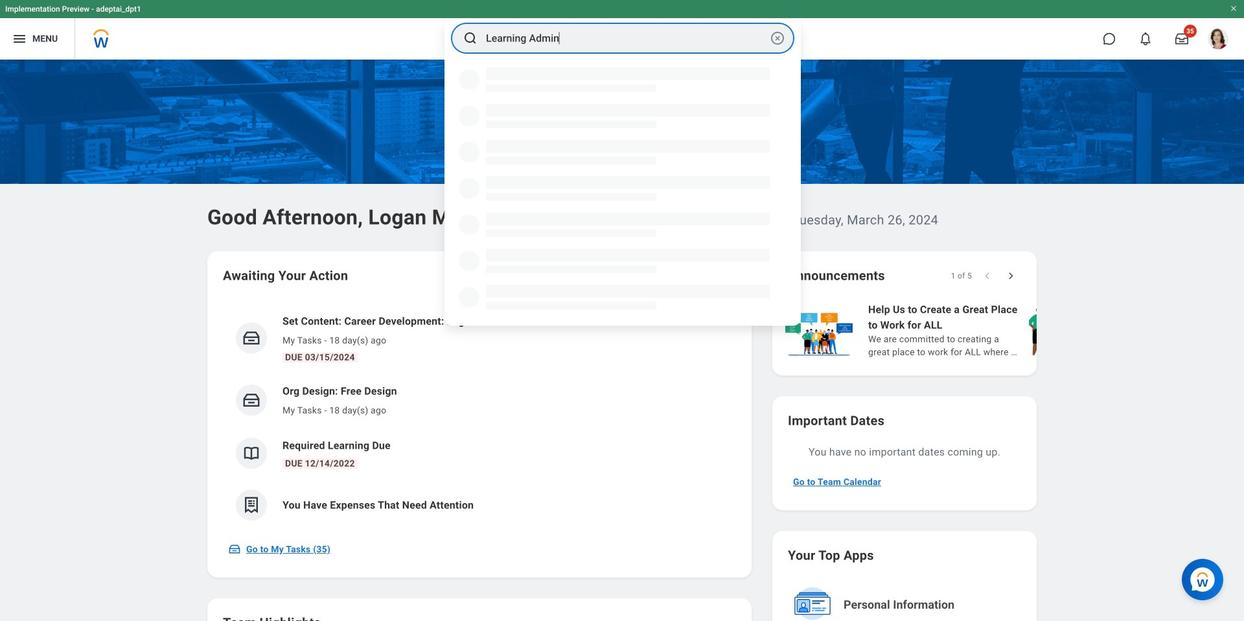 Task type: describe. For each thing, give the bounding box(es) containing it.
notifications large image
[[1140, 32, 1153, 45]]

profile logan mcneil image
[[1209, 29, 1229, 52]]

inbox large image
[[1176, 32, 1189, 45]]

book open image
[[242, 444, 261, 464]]

justify image
[[12, 31, 27, 47]]

1 horizontal spatial list
[[783, 301, 1245, 361]]

Search Workday  search field
[[486, 24, 768, 53]]

1 vertical spatial inbox image
[[242, 391, 261, 410]]

2 vertical spatial inbox image
[[228, 543, 241, 556]]

0 horizontal spatial list
[[223, 303, 737, 532]]

close environment banner image
[[1231, 5, 1238, 12]]

chevron left small image
[[982, 270, 995, 283]]

x circle image
[[770, 30, 786, 46]]



Task type: vqa. For each thing, say whether or not it's contained in the screenshot.
Type in the ROW element
no



Task type: locate. For each thing, give the bounding box(es) containing it.
banner
[[0, 0, 1245, 60]]

search image
[[463, 30, 479, 46]]

list
[[783, 301, 1245, 361], [223, 303, 737, 532]]

inbox image
[[242, 329, 261, 348], [242, 391, 261, 410], [228, 543, 241, 556]]

main content
[[0, 60, 1245, 622]]

dashboard expenses image
[[242, 496, 261, 515]]

status
[[952, 271, 973, 281]]

0 vertical spatial inbox image
[[242, 329, 261, 348]]

None search field
[[445, 19, 801, 326]]

chevron right small image
[[1005, 270, 1018, 283]]



